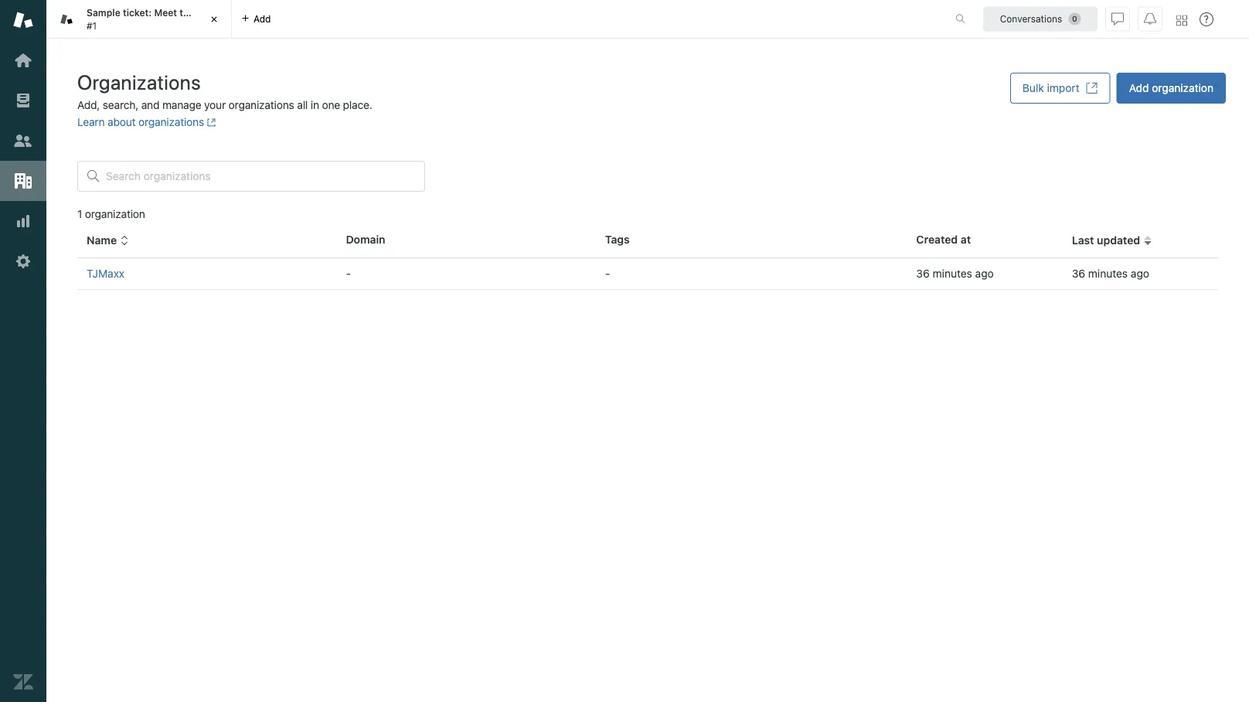 Task type: locate. For each thing, give the bounding box(es) containing it.
1 horizontal spatial organizations
[[229, 99, 294, 111]]

main element
[[0, 0, 46, 702]]

- down tags
[[605, 267, 610, 280]]

views image
[[13, 90, 33, 111]]

organization up name button
[[85, 208, 145, 220]]

0 horizontal spatial 36
[[917, 267, 930, 280]]

0 horizontal spatial 36 minutes ago
[[917, 267, 994, 280]]

about
[[108, 116, 136, 128]]

1 horizontal spatial 36 minutes ago
[[1072, 267, 1150, 280]]

1 vertical spatial organization
[[85, 208, 145, 220]]

0 vertical spatial organizations
[[229, 99, 294, 111]]

0 horizontal spatial organization
[[85, 208, 145, 220]]

tabs tab list
[[46, 0, 939, 39]]

ticket:
[[123, 7, 152, 18]]

2 36 from the left
[[1072, 267, 1086, 280]]

organizations
[[229, 99, 294, 111], [138, 116, 204, 128]]

minutes
[[933, 267, 973, 280], [1089, 267, 1128, 280]]

organization inside button
[[1152, 82, 1214, 94]]

organization for add organization
[[1152, 82, 1214, 94]]

minutes down last updated
[[1089, 267, 1128, 280]]

organization
[[1152, 82, 1214, 94], [85, 208, 145, 220]]

at
[[961, 233, 971, 246]]

- down domain
[[346, 267, 351, 280]]

organization for 1 organization
[[85, 208, 145, 220]]

36 minutes ago
[[917, 267, 994, 280], [1072, 267, 1150, 280]]

1 horizontal spatial 36
[[1072, 267, 1086, 280]]

36 down created
[[917, 267, 930, 280]]

1
[[77, 208, 82, 220]]

1 horizontal spatial ago
[[1131, 267, 1150, 280]]

add organization button
[[1117, 73, 1226, 104]]

0 horizontal spatial minutes
[[933, 267, 973, 280]]

organization right add
[[1152, 82, 1214, 94]]

tab
[[46, 0, 232, 39]]

add,
[[77, 99, 100, 111]]

0 horizontal spatial ago
[[976, 267, 994, 280]]

button displays agent's chat status as invisible. image
[[1112, 13, 1124, 25]]

tab containing sample ticket: meet the ticket
[[46, 0, 232, 39]]

0 horizontal spatial -
[[346, 267, 351, 280]]

organizations down manage
[[138, 116, 204, 128]]

tjmaxx link
[[87, 267, 125, 280]]

zendesk support image
[[13, 10, 33, 30]]

0 vertical spatial organization
[[1152, 82, 1214, 94]]

1 horizontal spatial organization
[[1152, 82, 1214, 94]]

meet
[[154, 7, 177, 18]]

-
[[346, 267, 351, 280], [605, 267, 610, 280]]

conversations button
[[984, 7, 1098, 31]]

learn about organizations link
[[77, 116, 216, 128]]

updated
[[1097, 234, 1141, 247]]

1 minutes from the left
[[933, 267, 973, 280]]

bulk import
[[1023, 82, 1080, 94]]

bulk
[[1023, 82, 1044, 94]]

36 minutes ago down last updated button
[[1072, 267, 1150, 280]]

customers image
[[13, 131, 33, 151]]

organizations left all
[[229, 99, 294, 111]]

minutes down the created at
[[933, 267, 973, 280]]

in
[[311, 99, 319, 111]]

1 vertical spatial organizations
[[138, 116, 204, 128]]

36 down the last
[[1072, 267, 1086, 280]]

add
[[1129, 82, 1149, 94]]

0 horizontal spatial organizations
[[138, 116, 204, 128]]

all
[[297, 99, 308, 111]]

36
[[917, 267, 930, 280], [1072, 267, 1086, 280]]

get started image
[[13, 50, 33, 70]]

ago
[[976, 267, 994, 280], [1131, 267, 1150, 280]]

add button
[[232, 0, 280, 38]]

1 36 from the left
[[917, 267, 930, 280]]

name button
[[87, 234, 129, 248]]

1 horizontal spatial -
[[605, 267, 610, 280]]

the
[[180, 7, 194, 18]]

conversations
[[1000, 14, 1063, 24]]

36 minutes ago down at
[[917, 267, 994, 280]]

1 horizontal spatial minutes
[[1089, 267, 1128, 280]]

ticket
[[197, 7, 223, 18]]

organizations
[[77, 70, 201, 94]]

organizations add, search, and manage your organizations all in one place.
[[77, 70, 372, 111]]

one
[[322, 99, 340, 111]]



Task type: describe. For each thing, give the bounding box(es) containing it.
bulk import button
[[1011, 73, 1111, 104]]

1 36 minutes ago from the left
[[917, 267, 994, 280]]

reporting image
[[13, 211, 33, 231]]

search,
[[103, 99, 139, 111]]

your
[[204, 99, 226, 111]]

last
[[1072, 234, 1095, 247]]

sample
[[87, 7, 120, 18]]

import
[[1047, 82, 1080, 94]]

1 organization
[[77, 208, 145, 220]]

2 ago from the left
[[1131, 267, 1150, 280]]

sample ticket: meet the ticket #1
[[87, 7, 223, 31]]

admin image
[[13, 251, 33, 271]]

close image
[[206, 12, 222, 27]]

place.
[[343, 99, 372, 111]]

and
[[141, 99, 160, 111]]

#1
[[87, 20, 97, 31]]

created
[[917, 233, 958, 246]]

domain
[[346, 233, 386, 246]]

zendesk image
[[13, 672, 33, 692]]

2 36 minutes ago from the left
[[1072, 267, 1150, 280]]

tjmaxx
[[87, 267, 125, 280]]

add organization
[[1129, 82, 1214, 94]]

Search organizations field
[[106, 169, 415, 183]]

created at
[[917, 233, 971, 246]]

learn
[[77, 116, 105, 128]]

2 minutes from the left
[[1089, 267, 1128, 280]]

get help image
[[1200, 12, 1214, 26]]

organizations inside organizations add, search, and manage your organizations all in one place.
[[229, 99, 294, 111]]

learn about organizations
[[77, 116, 204, 128]]

notifications image
[[1144, 13, 1157, 25]]

last updated button
[[1072, 234, 1153, 248]]

add
[[254, 14, 271, 24]]

zendesk products image
[[1177, 15, 1188, 26]]

manage
[[162, 99, 201, 111]]

(opens in a new tab) image
[[204, 118, 216, 127]]

organizations image
[[13, 171, 33, 191]]

1 ago from the left
[[976, 267, 994, 280]]

2 - from the left
[[605, 267, 610, 280]]

1 - from the left
[[346, 267, 351, 280]]

name
[[87, 234, 117, 247]]

tags
[[605, 233, 630, 246]]

last updated
[[1072, 234, 1141, 247]]



Task type: vqa. For each thing, say whether or not it's contained in the screenshot.
Objects and rules
no



